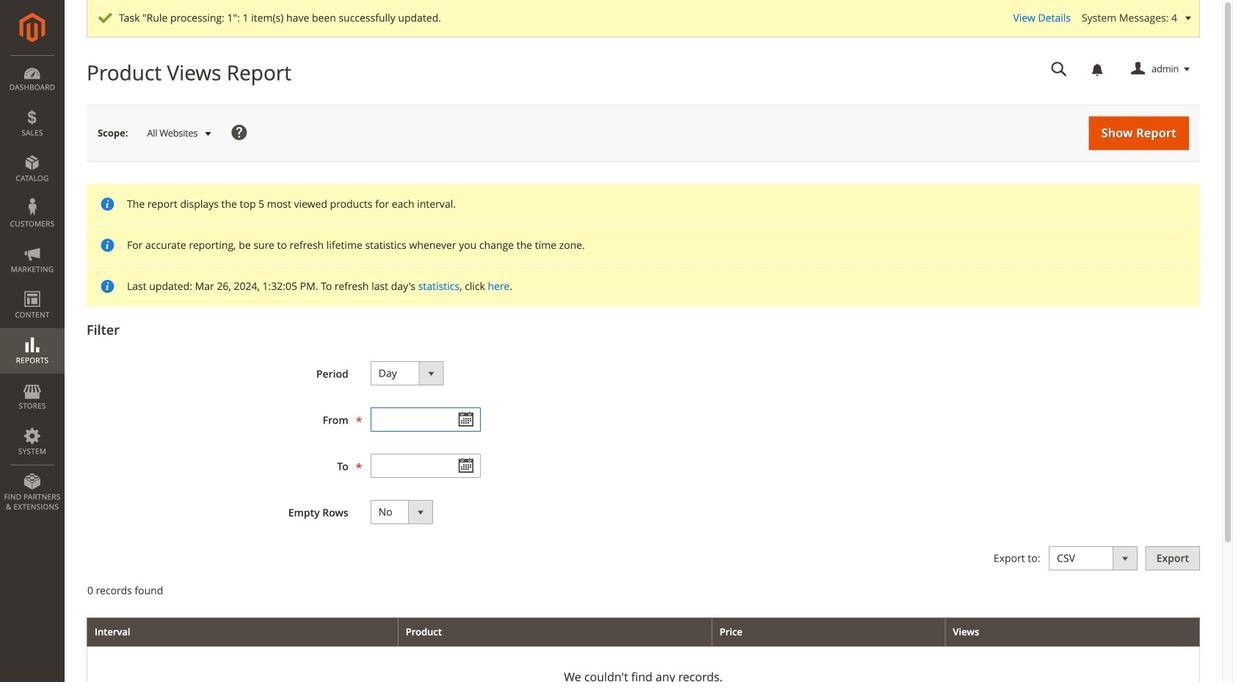 Task type: describe. For each thing, give the bounding box(es) containing it.
magento admin panel image
[[19, 12, 45, 43]]



Task type: vqa. For each thing, say whether or not it's contained in the screenshot.
menu
no



Task type: locate. For each thing, give the bounding box(es) containing it.
menu bar
[[0, 55, 65, 519]]

None text field
[[371, 408, 481, 432]]

None text field
[[1041, 57, 1078, 82], [371, 454, 481, 478], [1041, 57, 1078, 82], [371, 454, 481, 478]]



